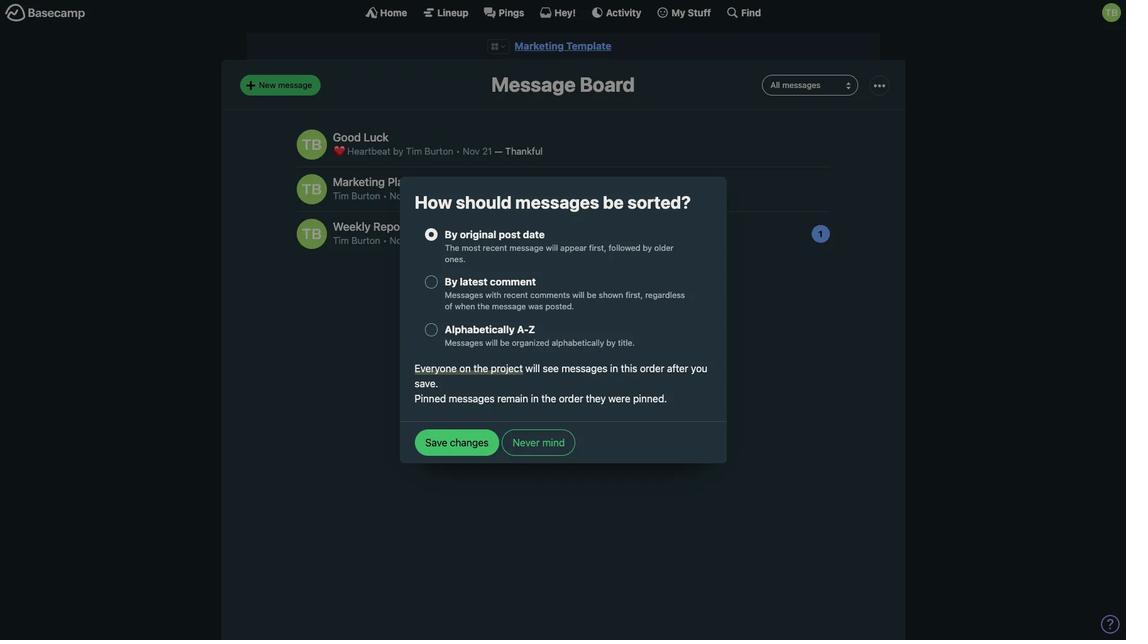 Task type: vqa. For each thing, say whether or not it's contained in the screenshot.


Task type: describe. For each thing, give the bounding box(es) containing it.
older
[[654, 243, 674, 253]]

never
[[513, 437, 540, 448]]

title.
[[618, 338, 635, 348]]

burton inside the marketing plan proposal tim burton • nov 21 —           space to create the greatest marketing plan.
[[351, 190, 380, 201]]

regardless
[[645, 290, 685, 300]]

new message
[[259, 80, 312, 90]]

comment
[[490, 276, 536, 288]]

message
[[491, 73, 576, 96]]

nov inside weekly report tim burton • nov 20 —           this message board will serve as a place to ask questions
[[390, 235, 407, 246]]

z
[[529, 324, 535, 335]]

by inside the good luck ❤️ heartbeat by              tim burton • nov 21 —           thankful
[[393, 145, 404, 157]]

nov 21 element for plan
[[390, 190, 419, 201]]

board
[[496, 235, 521, 246]]

home
[[380, 7, 407, 18]]

was
[[528, 301, 543, 312]]

❤️
[[333, 145, 345, 157]]

by inside by original post date the most recent message will appear first, followed by older ones.
[[643, 243, 652, 253]]

how
[[415, 192, 452, 213]]

as
[[566, 235, 576, 246]]

1 horizontal spatial order
[[640, 363, 665, 374]]

tim burton image for good
[[297, 129, 327, 160]]

luck
[[364, 131, 389, 144]]

report
[[373, 220, 408, 233]]

tim burton image for weekly
[[297, 219, 327, 249]]

message inside by latest comment messages with recent comments will be shown first, regardless of when the message was posted.
[[492, 301, 526, 312]]

remain
[[497, 393, 528, 404]]

you
[[691, 363, 708, 374]]

message inside weekly report tim burton • nov 20 —           this message board will serve as a place to ask questions
[[454, 235, 493, 246]]

of
[[445, 301, 453, 312]]

• inside weekly report tim burton • nov 20 —           this message board will serve as a place to ask questions
[[383, 235, 387, 246]]

save.
[[415, 378, 438, 389]]

first, for by original post date
[[589, 243, 607, 253]]

should
[[456, 192, 512, 213]]

21 inside the marketing plan proposal tim burton • nov 21 —           space to create the greatest marketing plan.
[[409, 190, 419, 201]]

place
[[586, 235, 609, 246]]

posted.
[[546, 301, 574, 312]]

pinned
[[415, 393, 446, 404]]

will see messages in this order after you save. pinned messages remain in the order they were pinned.
[[415, 363, 708, 404]]

this
[[434, 235, 452, 246]]

the inside the marketing plan proposal tim burton • nov 21 —           space to create the greatest marketing plan.
[[502, 190, 516, 201]]

switch accounts image
[[5, 3, 86, 23]]

ones.
[[445, 254, 466, 264]]

when
[[455, 301, 475, 312]]

sorted?
[[628, 192, 691, 213]]

will inside alphabetically a-z messages will be organized alphabetically by title.
[[486, 338, 498, 348]]

never mind button
[[502, 429, 576, 456]]

— inside weekly report tim burton • nov 20 —           this message board will serve as a place to ask questions
[[423, 235, 431, 246]]

tim inside the good luck ❤️ heartbeat by              tim burton • nov 21 —           thankful
[[406, 145, 422, 157]]

be inside by latest comment messages with recent comments will be shown first, regardless of when the message was posted.
[[587, 290, 597, 300]]

date
[[523, 229, 545, 240]]

the
[[445, 243, 459, 253]]

project
[[491, 363, 523, 374]]

alphabetically a-z messages will be organized alphabetically by title.
[[445, 324, 635, 348]]

— inside the good luck ❤️ heartbeat by              tim burton • nov 21 —           thankful
[[495, 145, 503, 157]]

activity
[[606, 7, 642, 18]]

marketing
[[557, 190, 600, 201]]

will inside by latest comment messages with recent comments will be shown first, regardless of when the message was posted.
[[572, 290, 585, 300]]

1
[[819, 229, 823, 239]]

thankful
[[505, 145, 543, 157]]

everyone
[[415, 363, 457, 374]]

good
[[333, 131, 361, 144]]

messages for alphabetically
[[445, 338, 483, 348]]

21 inside the good luck ❤️ heartbeat by              tim burton • nov 21 —           thankful
[[482, 145, 492, 157]]

• inside the good luck ❤️ heartbeat by              tim burton • nov 21 —           thankful
[[456, 145, 460, 157]]

template
[[566, 40, 612, 52]]

burton inside the good luck ❤️ heartbeat by              tim burton • nov 21 —           thankful
[[425, 145, 454, 157]]

marketing for plan
[[333, 176, 385, 189]]

alphabetically
[[552, 338, 604, 348]]

a
[[578, 235, 583, 246]]

activity link
[[591, 6, 642, 19]]

0 vertical spatial be
[[603, 192, 624, 213]]

1 vertical spatial order
[[559, 393, 583, 404]]

will inside by original post date the most recent message will appear first, followed by older ones.
[[546, 243, 558, 253]]

pings
[[499, 7, 524, 18]]

shown
[[599, 290, 623, 300]]

0 vertical spatial in
[[610, 363, 618, 374]]

plan.
[[603, 190, 623, 201]]

by latest comment messages with recent comments will be shown first, regardless of when the message was posted.
[[445, 276, 685, 312]]

see
[[543, 363, 559, 374]]

recent inside by original post date the most recent message will appear first, followed by older ones.
[[483, 243, 507, 253]]

by for by latest comment
[[445, 276, 458, 288]]

ask
[[622, 235, 637, 246]]

lineup
[[438, 7, 469, 18]]

lineup link
[[422, 6, 469, 19]]

marketing for template
[[515, 40, 564, 52]]

good luck ❤️ heartbeat by              tim burton • nov 21 —           thankful
[[333, 131, 543, 157]]

after
[[667, 363, 689, 374]]

by inside alphabetically a-z messages will be organized alphabetically by title.
[[607, 338, 616, 348]]

recent inside by latest comment messages with recent comments will be shown first, regardless of when the message was posted.
[[504, 290, 528, 300]]

latest
[[460, 276, 488, 288]]



Task type: locate. For each thing, give the bounding box(es) containing it.
followed
[[609, 243, 641, 253]]

nov up the marketing plan proposal tim burton • nov 21 —           space to create the greatest marketing plan.
[[463, 145, 480, 157]]

first, right shown on the right of page
[[626, 290, 643, 300]]

1 vertical spatial to
[[611, 235, 620, 246]]

alphabetically
[[445, 324, 515, 335]]

2 vertical spatial burton
[[351, 235, 380, 246]]

be inside alphabetically a-z messages will be organized alphabetically by title.
[[500, 338, 510, 348]]

order
[[640, 363, 665, 374], [559, 393, 583, 404]]

in right 'remain'
[[531, 393, 539, 404]]

board
[[580, 73, 635, 96]]

21 down plan
[[409, 190, 419, 201]]

first, inside by original post date the most recent message will appear first, followed by older ones.
[[589, 243, 607, 253]]

weekly report tim burton • nov 20 —           this message board will serve as a place to ask questions
[[333, 220, 682, 246]]

0 horizontal spatial in
[[531, 393, 539, 404]]

1 messages from the top
[[445, 290, 483, 300]]

marketing
[[515, 40, 564, 52], [333, 176, 385, 189]]

• inside the marketing plan proposal tim burton • nov 21 —           space to create the greatest marketing plan.
[[383, 190, 387, 201]]

tim inside weekly report tim burton • nov 20 —           this message board will serve as a place to ask questions
[[333, 235, 349, 246]]

new message link
[[240, 75, 321, 96]]

organized
[[512, 338, 550, 348]]

by original post date the most recent message will appear first, followed by older ones.
[[445, 229, 674, 264]]

nov 21 element for luck
[[463, 145, 492, 157]]

tim burton image for marketing
[[297, 174, 327, 204]]

1 vertical spatial by
[[643, 243, 652, 253]]

will left as
[[546, 243, 558, 253]]

mind
[[542, 437, 565, 448]]

a-
[[517, 324, 529, 335]]

20
[[409, 235, 421, 246]]

on
[[460, 363, 471, 374]]

1 vertical spatial tim burton image
[[297, 174, 327, 204]]

messages inside alphabetically a-z messages will be organized alphabetically by title.
[[445, 338, 483, 348]]

create
[[473, 190, 500, 201]]

this
[[621, 363, 637, 374]]

will
[[523, 235, 537, 246], [546, 243, 558, 253], [572, 290, 585, 300], [486, 338, 498, 348], [526, 363, 540, 374]]

1 vertical spatial first,
[[626, 290, 643, 300]]

2 by from the top
[[445, 276, 458, 288]]

0 horizontal spatial by
[[393, 145, 404, 157]]

will inside weekly report tim burton • nov 20 —           this message board will serve as a place to ask questions
[[523, 235, 537, 246]]

0 vertical spatial messages
[[515, 192, 599, 213]]

1 vertical spatial marketing
[[333, 176, 385, 189]]

0 vertical spatial nov
[[463, 145, 480, 157]]

2 horizontal spatial be
[[603, 192, 624, 213]]

1 horizontal spatial nov 21 element
[[463, 145, 492, 157]]

the inside by latest comment messages with recent comments will be shown first, regardless of when the message was posted.
[[478, 301, 490, 312]]

marketing down heartbeat
[[333, 176, 385, 189]]

home link
[[365, 6, 407, 19]]

by
[[445, 229, 458, 240], [445, 276, 458, 288]]

0 vertical spatial by
[[393, 145, 404, 157]]

marketing template
[[515, 40, 612, 52]]

the
[[502, 190, 516, 201], [478, 301, 490, 312], [474, 363, 488, 374], [542, 393, 556, 404]]

be left shown on the right of page
[[587, 290, 597, 300]]

recent down comment
[[504, 290, 528, 300]]

message up the 'ones.'
[[454, 235, 493, 246]]

weekly
[[333, 220, 371, 233]]

will left see
[[526, 363, 540, 374]]

serve
[[540, 235, 563, 246]]

nov inside the marketing plan proposal tim burton • nov 21 —           space to create the greatest marketing plan.
[[390, 190, 407, 201]]

nov 21 element down plan
[[390, 190, 419, 201]]

0 horizontal spatial order
[[559, 393, 583, 404]]

appear
[[560, 243, 587, 253]]

greatest
[[519, 190, 555, 201]]

messages for in
[[562, 363, 608, 374]]

nov down report
[[390, 235, 407, 246]]

• up proposal
[[456, 145, 460, 157]]

1 vertical spatial messages
[[445, 338, 483, 348]]

messages down everyone on the project
[[449, 393, 495, 404]]

1 horizontal spatial in
[[610, 363, 618, 374]]

1 vertical spatial recent
[[504, 290, 528, 300]]

messages up serve
[[515, 192, 599, 213]]

will left serve
[[523, 235, 537, 246]]

tim down weekly
[[333, 235, 349, 246]]

1 horizontal spatial marketing
[[515, 40, 564, 52]]

0 vertical spatial by
[[445, 229, 458, 240]]

marketing up message
[[515, 40, 564, 52]]

to inside the marketing plan proposal tim burton • nov 21 —           space to create the greatest marketing plan.
[[462, 190, 470, 201]]

by inside by latest comment messages with recent comments will be shown first, regardless of when the message was posted.
[[445, 276, 458, 288]]

the inside will see messages in this order after you save. pinned messages remain in the order they were pinned.
[[542, 393, 556, 404]]

0 horizontal spatial nov 21 element
[[390, 190, 419, 201]]

1 horizontal spatial 21
[[482, 145, 492, 157]]

burton
[[425, 145, 454, 157], [351, 190, 380, 201], [351, 235, 380, 246]]

new
[[259, 80, 276, 90]]

burton up proposal
[[425, 145, 454, 157]]

2 vertical spatial —
[[423, 235, 431, 246]]

how should messages be sorted?
[[415, 192, 691, 213]]

0 vertical spatial messages
[[445, 290, 483, 300]]

by up the
[[445, 229, 458, 240]]

21
[[482, 145, 492, 157], [409, 190, 419, 201]]

1 tim burton image from the top
[[297, 129, 327, 160]]

2 vertical spatial tim
[[333, 235, 349, 246]]

in
[[610, 363, 618, 374], [531, 393, 539, 404]]

with
[[486, 290, 501, 300]]

tim burton image
[[297, 129, 327, 160], [297, 174, 327, 204], [297, 219, 327, 249]]

0 vertical spatial 21
[[482, 145, 492, 157]]

1 vertical spatial —
[[422, 190, 430, 201]]

1 vertical spatial by
[[445, 276, 458, 288]]

first, right 'a'
[[589, 243, 607, 253]]

by inside by original post date the most recent message will appear first, followed by older ones.
[[445, 229, 458, 240]]

first, for by latest comment
[[626, 290, 643, 300]]

1 vertical spatial nov
[[390, 190, 407, 201]]

1 vertical spatial •
[[383, 190, 387, 201]]

messages inside by latest comment messages with recent comments will be shown first, regardless of when the message was posted.
[[445, 290, 483, 300]]

2 vertical spatial nov
[[390, 235, 407, 246]]

message inside by original post date the most recent message will appear first, followed by older ones.
[[510, 243, 544, 253]]

tim inside the marketing plan proposal tim burton • nov 21 —           space to create the greatest marketing plan.
[[333, 190, 349, 201]]

they
[[586, 393, 606, 404]]

nov 20 element
[[390, 235, 421, 246]]

by left older
[[643, 243, 652, 253]]

will inside will see messages in this order after you save. pinned messages remain in the order they were pinned.
[[526, 363, 540, 374]]

to right space
[[462, 190, 470, 201]]

message right new
[[278, 80, 312, 90]]

will down alphabetically
[[486, 338, 498, 348]]

messages for by
[[445, 290, 483, 300]]

marketing inside the marketing plan proposal tim burton • nov 21 —           space to create the greatest marketing plan.
[[333, 176, 385, 189]]

1 horizontal spatial first,
[[626, 290, 643, 300]]

0 vertical spatial tim
[[406, 145, 422, 157]]

by left latest on the top left
[[445, 276, 458, 288]]

message down with
[[492, 301, 526, 312]]

tim burton image
[[1102, 3, 1121, 22]]

• down report
[[383, 235, 387, 246]]

None submit
[[415, 429, 500, 456]]

0 vertical spatial order
[[640, 363, 665, 374]]

to inside weekly report tim burton • nov 20 —           this message board will serve as a place to ask questions
[[611, 235, 620, 246]]

2 messages from the top
[[445, 338, 483, 348]]

first, inside by latest comment messages with recent comments will be shown first, regardless of when the message was posted.
[[626, 290, 643, 300]]

order left they
[[559, 393, 583, 404]]

original
[[460, 229, 496, 240]]

2 tim burton image from the top
[[297, 174, 327, 204]]

the down with
[[478, 301, 490, 312]]

0 vertical spatial recent
[[483, 243, 507, 253]]

1 vertical spatial be
[[587, 290, 597, 300]]

by
[[393, 145, 404, 157], [643, 243, 652, 253], [607, 338, 616, 348]]

messages
[[515, 192, 599, 213], [562, 363, 608, 374], [449, 393, 495, 404]]

0 vertical spatial burton
[[425, 145, 454, 157]]

marketing plan proposal tim burton • nov 21 —           space to create the greatest marketing plan.
[[333, 176, 623, 201]]

— left thankful on the top left of page
[[495, 145, 503, 157]]

2 vertical spatial tim burton image
[[297, 219, 327, 249]]

— right 20 at left
[[423, 235, 431, 246]]

1 horizontal spatial by
[[607, 338, 616, 348]]

by left title.
[[607, 338, 616, 348]]

plan
[[388, 176, 410, 189]]

— down proposal
[[422, 190, 430, 201]]

— inside the marketing plan proposal tim burton • nov 21 —           space to create the greatest marketing plan.
[[422, 190, 430, 201]]

pings button
[[484, 6, 524, 19]]

1 horizontal spatial to
[[611, 235, 620, 246]]

1 link
[[812, 225, 830, 243]]

the right on
[[474, 363, 488, 374]]

to left "ask"
[[611, 235, 620, 246]]

comments
[[530, 290, 570, 300]]

0 vertical spatial —
[[495, 145, 503, 157]]

nov down plan
[[390, 190, 407, 201]]

tim up plan
[[406, 145, 422, 157]]

messages down alphabetically at bottom
[[562, 363, 608, 374]]

nov 21 element
[[463, 145, 492, 157], [390, 190, 419, 201]]

the down see
[[542, 393, 556, 404]]

burton inside weekly report tim burton • nov 20 —           this message board will serve as a place to ask questions
[[351, 235, 380, 246]]

1 vertical spatial nov 21 element
[[390, 190, 419, 201]]

heartbeat
[[347, 145, 391, 157]]

never mind
[[513, 437, 565, 448]]

burton down weekly
[[351, 235, 380, 246]]

nov
[[463, 145, 480, 157], [390, 190, 407, 201], [390, 235, 407, 246]]

0 horizontal spatial 21
[[409, 190, 419, 201]]

0 vertical spatial •
[[456, 145, 460, 157]]

0 vertical spatial marketing
[[515, 40, 564, 52]]

2 vertical spatial be
[[500, 338, 510, 348]]

be left organized
[[500, 338, 510, 348]]

1 vertical spatial in
[[531, 393, 539, 404]]

2 vertical spatial •
[[383, 235, 387, 246]]

1 vertical spatial messages
[[562, 363, 608, 374]]

nov 21 element up the marketing plan proposal tim burton • nov 21 —           space to create the greatest marketing plan.
[[463, 145, 492, 157]]

message board
[[491, 73, 635, 96]]

the right create
[[502, 190, 516, 201]]

—
[[495, 145, 503, 157], [422, 190, 430, 201], [423, 235, 431, 246]]

questions
[[640, 235, 682, 246]]

main element
[[0, 0, 1126, 25]]

burton up weekly
[[351, 190, 380, 201]]

message down date
[[510, 243, 544, 253]]

0 horizontal spatial to
[[462, 190, 470, 201]]

0 vertical spatial tim burton image
[[297, 129, 327, 160]]

order right this
[[640, 363, 665, 374]]

0 vertical spatial to
[[462, 190, 470, 201]]

3 tim burton image from the top
[[297, 219, 327, 249]]

21 left thankful on the top left of page
[[482, 145, 492, 157]]

be right marketing
[[603, 192, 624, 213]]

0 horizontal spatial first,
[[589, 243, 607, 253]]

recent down post
[[483, 243, 507, 253]]

messages for be
[[515, 192, 599, 213]]

1 by from the top
[[445, 229, 458, 240]]

0 horizontal spatial marketing
[[333, 176, 385, 189]]

1 vertical spatial tim
[[333, 190, 349, 201]]

be
[[603, 192, 624, 213], [587, 290, 597, 300], [500, 338, 510, 348]]

post
[[499, 229, 521, 240]]

find button
[[726, 6, 761, 19]]

0 vertical spatial first,
[[589, 243, 607, 253]]

proposal
[[413, 176, 458, 189]]

tim up weekly
[[333, 190, 349, 201]]

1 vertical spatial 21
[[409, 190, 419, 201]]

2 vertical spatial messages
[[449, 393, 495, 404]]

0 vertical spatial nov 21 element
[[463, 145, 492, 157]]

everyone on the project
[[415, 363, 523, 374]]

by for by original post date
[[445, 229, 458, 240]]

in left this
[[610, 363, 618, 374]]

nov inside the good luck ❤️ heartbeat by              tim burton • nov 21 —           thankful
[[463, 145, 480, 157]]

recent
[[483, 243, 507, 253], [504, 290, 528, 300]]

were
[[609, 393, 631, 404]]

messages
[[445, 290, 483, 300], [445, 338, 483, 348]]

find
[[741, 7, 761, 18]]

will up posted.
[[572, 290, 585, 300]]

2 vertical spatial by
[[607, 338, 616, 348]]

marketing template link
[[515, 40, 612, 52]]

0 horizontal spatial be
[[500, 338, 510, 348]]

messages up "when"
[[445, 290, 483, 300]]

1 vertical spatial burton
[[351, 190, 380, 201]]

pinned.
[[633, 393, 667, 404]]

2 horizontal spatial by
[[643, 243, 652, 253]]

space
[[432, 190, 459, 201]]

messages down alphabetically
[[445, 338, 483, 348]]

1 horizontal spatial be
[[587, 290, 597, 300]]

• up report
[[383, 190, 387, 201]]

by right heartbeat
[[393, 145, 404, 157]]

most
[[462, 243, 481, 253]]

tim
[[406, 145, 422, 157], [333, 190, 349, 201], [333, 235, 349, 246]]



